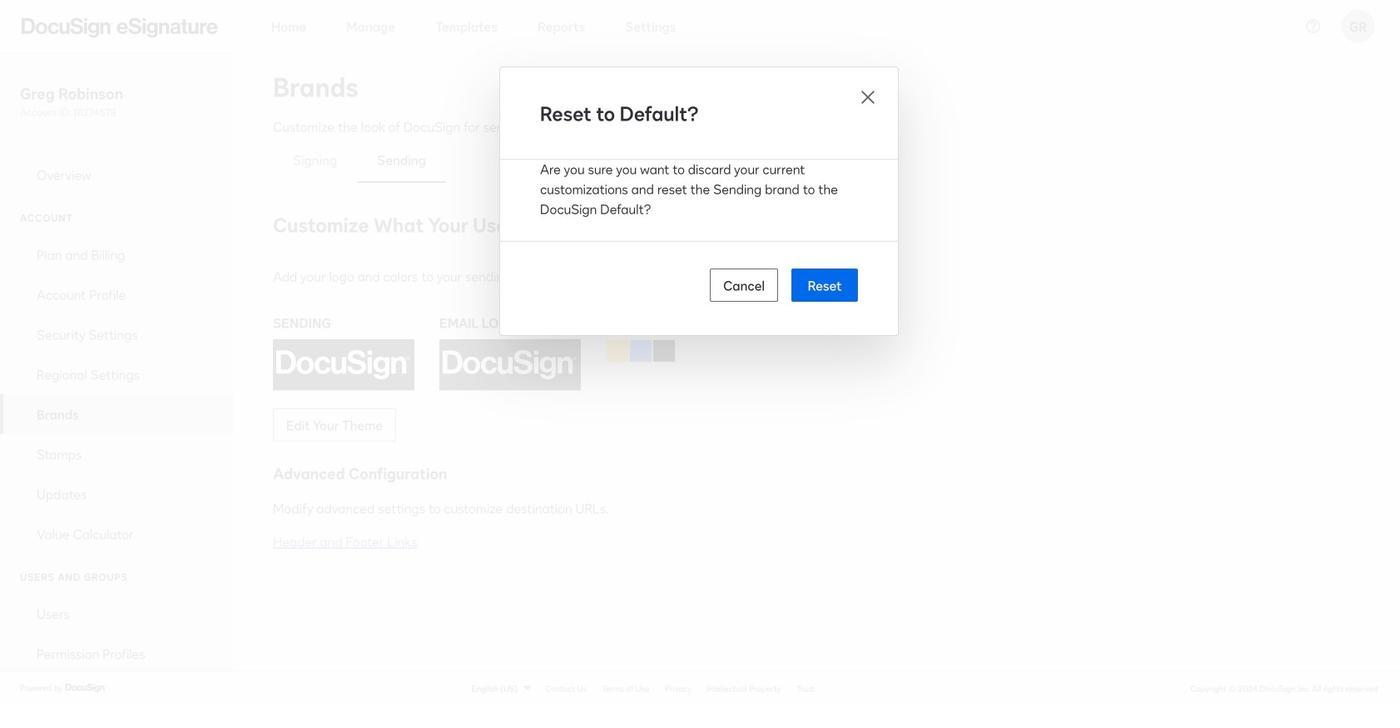 Task type: vqa. For each thing, say whether or not it's contained in the screenshot.
Account element
yes



Task type: locate. For each thing, give the bounding box(es) containing it.
docusign image
[[65, 682, 107, 695]]

tab list
[[273, 137, 1359, 183]]



Task type: describe. For each thing, give the bounding box(es) containing it.
email logo image
[[440, 340, 581, 391]]

docusign admin image
[[22, 18, 218, 38]]

account element
[[0, 235, 233, 554]]

users and groups element
[[0, 594, 233, 706]]

sending logo image
[[273, 340, 415, 391]]



